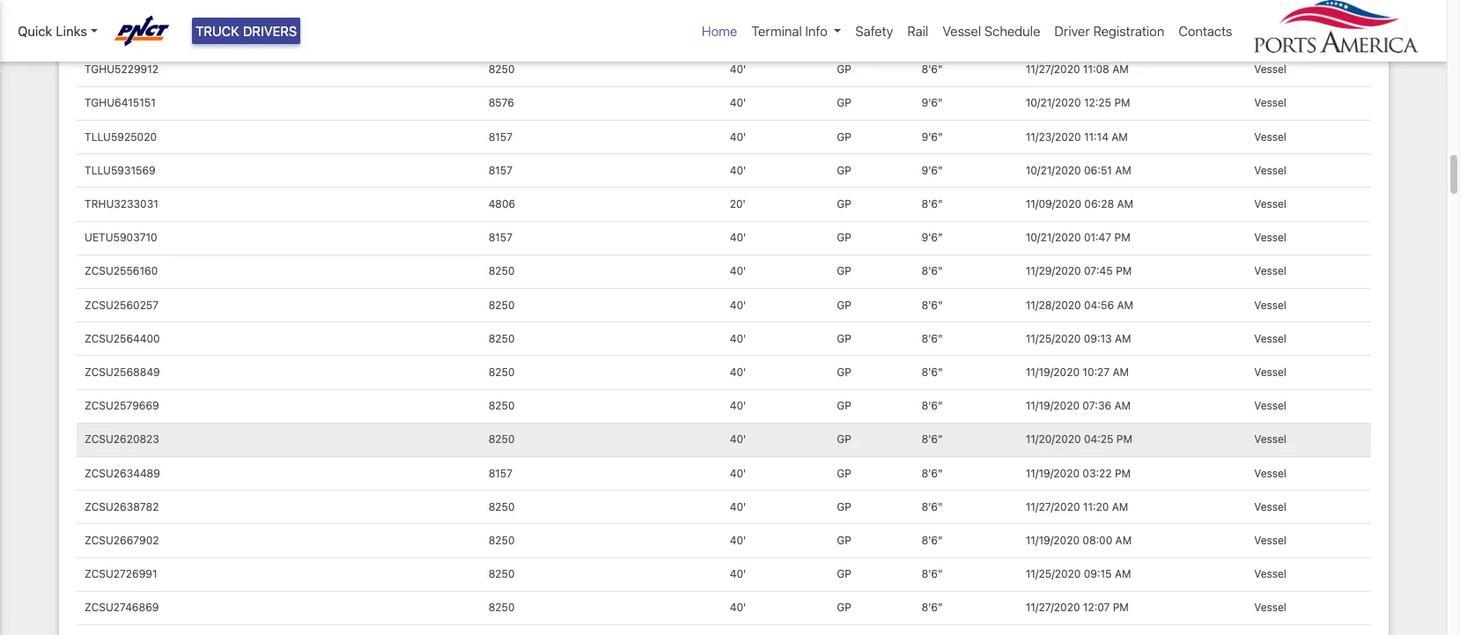 Task type: describe. For each thing, give the bounding box(es) containing it.
gp for 11/25/2020 09:13 am
[[837, 332, 852, 345]]

9'6" for 11/23/2020 11:14 am
[[922, 130, 943, 143]]

11/19/2020 08:00 am
[[1026, 534, 1132, 547]]

07:45
[[1085, 265, 1114, 278]]

11:20
[[1084, 500, 1110, 513]]

11/27/2020 for 11/27/2020 11:08 am
[[1026, 63, 1081, 76]]

pm for 11/27/2020 12:07 pm
[[1114, 601, 1130, 614]]

gp for 10/21/2020 01:47 pm
[[837, 231, 852, 244]]

01:47
[[1085, 231, 1112, 244]]

safety
[[856, 23, 894, 39]]

40' for 11/19/2020 03:22 pm
[[730, 467, 747, 480]]

vessel for 11/19/2020 03:22 pm
[[1255, 467, 1287, 480]]

8250 for zcsu2620823
[[489, 433, 515, 446]]

vessel for 11/29/2020 07:45 pm
[[1255, 265, 1287, 278]]

8'6" for 11/19/2020 10:27 am
[[922, 366, 943, 379]]

vessel for 11/23/2020 11:14 am
[[1255, 130, 1287, 143]]

zcsu2564400
[[85, 332, 160, 345]]

8250 for zcsu2726991
[[489, 568, 515, 581]]

contacts link
[[1172, 14, 1240, 48]]

am for 11/19/2020 07:36 am
[[1115, 399, 1131, 413]]

registration
[[1094, 23, 1165, 39]]

8157 for uetu5903710
[[489, 231, 513, 244]]

am for 11/25/2020 09:15 am
[[1115, 568, 1132, 581]]

11/19/2020 07:36 am
[[1026, 399, 1131, 413]]

gp for 11/19/2020 07:36 am
[[837, 399, 852, 413]]

11:14
[[1085, 130, 1109, 143]]

11/29/2020 07:45 pm
[[1026, 265, 1133, 278]]

40' for 11/25/2020 09:13 am
[[730, 332, 747, 345]]

gp for 11/23/2020 11:14 am
[[837, 130, 852, 143]]

tllu5925020
[[85, 130, 157, 143]]

gp for 11/19/2020 08:00 am
[[837, 534, 852, 547]]

zcsu2667902
[[85, 534, 159, 547]]

am for 11/19/2020 08:00 am
[[1116, 534, 1132, 547]]

truck
[[196, 23, 240, 39]]

truck drivers link
[[192, 18, 301, 44]]

links
[[56, 23, 87, 39]]

vessel for 11/19/2020 07:36 am
[[1255, 399, 1287, 413]]

am for 11/27/2020 11:20 am
[[1113, 500, 1129, 513]]

driver registration
[[1055, 23, 1165, 39]]

zcsu2746869
[[85, 601, 159, 614]]

vessel for 10/21/2020 12:25 pm
[[1255, 96, 1287, 110]]

pm for 11/29/2020 07:45 pm
[[1117, 265, 1133, 278]]

driver
[[1055, 23, 1091, 39]]

40' for 11/27/2020 11:08 am
[[730, 63, 747, 76]]

vessel schedule
[[943, 23, 1041, 39]]

11/19/2020 for 11/19/2020 07:36 am
[[1026, 399, 1080, 413]]

12:25
[[1085, 96, 1112, 110]]

am for 11/25/2020 09:13 am
[[1116, 332, 1132, 345]]

11/27/2020 for 11/27/2020 11:20 am
[[1026, 500, 1081, 513]]

pm for 10/21/2020 01:47 pm
[[1115, 231, 1131, 244]]

8'6" for 11/19/2020 08:00 am
[[922, 534, 943, 547]]

contacts
[[1179, 23, 1233, 39]]

uetu5903710
[[85, 231, 157, 244]]

gp for 10/21/2020 06:51 am
[[837, 164, 852, 177]]

10/21/2020 12:25 pm
[[1026, 96, 1131, 110]]

quick links link
[[18, 21, 98, 41]]

am for 11/23/2020 11:14 am
[[1112, 130, 1129, 143]]

11/28/2020 04:56 am
[[1026, 298, 1134, 312]]

40' for 11/19/2020 10:27 am
[[730, 366, 747, 379]]

gp for 11/29/2020 07:45 pm
[[837, 265, 852, 278]]

8'6" for 11/28/2020 04:56 am
[[922, 298, 943, 312]]

11/20/2020 for 11/20/2020 04:25 pm
[[1026, 433, 1082, 446]]

11/29/2020
[[1026, 265, 1082, 278]]

zcsu2620823
[[85, 433, 159, 446]]

8'6" for 11/25/2020 09:15 am
[[922, 568, 943, 581]]

gp for 11/09/2020 06:28 am
[[837, 197, 852, 211]]

40' for 11/20/2020 04:25 pm
[[730, 433, 747, 446]]

8'6" for 11/27/2020 11:08 am
[[922, 63, 943, 76]]

zcsu2726991
[[85, 568, 157, 581]]

11/28/2020
[[1026, 298, 1082, 312]]

trhu3233031
[[85, 197, 158, 211]]

vessel for 11/25/2020 09:13 am
[[1255, 332, 1287, 345]]

zcsu2568849
[[85, 366, 160, 379]]

gp for 11/28/2020 04:56 am
[[837, 298, 852, 312]]

8'6" for 11/29/2020 07:45 pm
[[922, 265, 943, 278]]

9'6" for 10/21/2020 06:51 am
[[922, 164, 943, 177]]

40' for 11/25/2020 09:15 am
[[730, 568, 747, 581]]

8'6" for 11/20/2020 04:25 pm
[[922, 433, 943, 446]]

vessel for 10/21/2020 06:51 am
[[1255, 164, 1287, 177]]

11/20/2020 04:25 pm
[[1026, 433, 1133, 446]]

40' for 11/23/2020 11:14 am
[[730, 130, 747, 143]]

11/20/2020 08:52 am
[[1026, 29, 1134, 42]]

10/21/2020 for 10/21/2020 12:25 pm
[[1026, 96, 1082, 110]]

09:13
[[1085, 332, 1113, 345]]

am for 11/19/2020 10:27 am
[[1113, 366, 1130, 379]]

home link
[[695, 14, 745, 48]]

tllu5931569
[[85, 164, 156, 177]]

8157 for zcsu2634489
[[489, 467, 513, 480]]

40' for 10/21/2020 12:25 pm
[[730, 96, 747, 110]]

vessel for 11/27/2020 12:07 pm
[[1255, 601, 1287, 614]]

vessel for 11/28/2020 04:56 am
[[1255, 298, 1287, 312]]

vessel for 11/20/2020 04:25 pm
[[1255, 433, 1287, 446]]

schedule
[[985, 23, 1041, 39]]

04:25
[[1085, 433, 1114, 446]]

gp for 11/20/2020 08:52 am
[[837, 29, 852, 42]]

9'6" for 10/21/2020 12:25 pm
[[922, 96, 943, 110]]

10/21/2020 06:51 am
[[1026, 164, 1132, 177]]

zcsu2638782
[[85, 500, 159, 513]]

11/25/2020 09:13 am
[[1026, 332, 1132, 345]]

40' for 11/19/2020 08:00 am
[[730, 534, 747, 547]]

vessel inside 'vessel schedule' link
[[943, 23, 982, 39]]

11/25/2020 for 11/25/2020 09:15 am
[[1026, 568, 1082, 581]]

truck drivers
[[196, 23, 297, 39]]

vessel for 10/21/2020 01:47 pm
[[1255, 231, 1287, 244]]

zcsu2556160
[[85, 265, 158, 278]]

9'6" for 10/21/2020 01:47 pm
[[922, 231, 943, 244]]

11/19/2020 03:22 pm
[[1026, 467, 1131, 480]]

10:27
[[1083, 366, 1110, 379]]

am for 11/28/2020 04:56 am
[[1118, 298, 1134, 312]]



Task type: locate. For each thing, give the bounding box(es) containing it.
17 40' from the top
[[730, 601, 747, 614]]

7 40' from the top
[[730, 265, 747, 278]]

4 8'6" from the top
[[922, 265, 943, 278]]

14 gp from the top
[[837, 467, 852, 480]]

10 8'6" from the top
[[922, 467, 943, 480]]

rail
[[908, 23, 929, 39]]

2 gp from the top
[[837, 63, 852, 76]]

12 8'6" from the top
[[922, 534, 943, 547]]

0 vertical spatial 11/25/2020
[[1026, 332, 1082, 345]]

40'
[[730, 29, 747, 42], [730, 63, 747, 76], [730, 96, 747, 110], [730, 130, 747, 143], [730, 164, 747, 177], [730, 231, 747, 244], [730, 265, 747, 278], [730, 298, 747, 312], [730, 332, 747, 345], [730, 366, 747, 379], [730, 399, 747, 413], [730, 433, 747, 446], [730, 467, 747, 480], [730, 500, 747, 513], [730, 534, 747, 547], [730, 568, 747, 581], [730, 601, 747, 614]]

2 vertical spatial 11/27/2020
[[1026, 601, 1081, 614]]

5 8'6" from the top
[[922, 298, 943, 312]]

11/27/2020 for 11/27/2020 12:07 pm
[[1026, 601, 1081, 614]]

8250
[[489, 63, 515, 76], [489, 265, 515, 278], [489, 298, 515, 312], [489, 332, 515, 345], [489, 366, 515, 379], [489, 399, 515, 413], [489, 433, 515, 446], [489, 500, 515, 513], [489, 534, 515, 547], [489, 568, 515, 581], [489, 601, 515, 614]]

0 vertical spatial 11/27/2020
[[1026, 63, 1081, 76]]

10 8250 from the top
[[489, 568, 515, 581]]

4 9'6" from the top
[[922, 231, 943, 244]]

pm right 12:07
[[1114, 601, 1130, 614]]

06:28
[[1085, 197, 1115, 211]]

15 gp from the top
[[837, 500, 852, 513]]

11/19/2020
[[1026, 366, 1080, 379], [1026, 399, 1080, 413], [1026, 467, 1080, 480], [1026, 534, 1080, 547]]

40' for 11/19/2020 07:36 am
[[730, 399, 747, 413]]

pm right 04:25
[[1117, 433, 1133, 446]]

11/19/2020 down 11/27/2020 11:20 am
[[1026, 534, 1080, 547]]

3 9'6" from the top
[[922, 164, 943, 177]]

40' for 11/27/2020 12:07 pm
[[730, 601, 747, 614]]

17 gp from the top
[[837, 568, 852, 581]]

11 40' from the top
[[730, 399, 747, 413]]

12 gp from the top
[[837, 399, 852, 413]]

11/27/2020 11:08 am
[[1026, 63, 1129, 76]]

pm for 11/20/2020 04:25 pm
[[1117, 433, 1133, 446]]

3 gp from the top
[[837, 96, 852, 110]]

10/21/2020 up 11/23/2020
[[1026, 96, 1082, 110]]

11/27/2020 12:07 pm
[[1026, 601, 1130, 614]]

quick links
[[18, 23, 87, 39]]

5 40' from the top
[[730, 164, 747, 177]]

1 11/25/2020 from the top
[[1026, 332, 1082, 345]]

1 11/19/2020 from the top
[[1026, 366, 1080, 379]]

4 40' from the top
[[730, 130, 747, 143]]

16 40' from the top
[[730, 568, 747, 581]]

vessel for 11/19/2020 08:00 am
[[1255, 534, 1287, 547]]

am for 11/09/2020 06:28 am
[[1118, 197, 1134, 211]]

8250 for zcsu2556160
[[489, 265, 515, 278]]

8 40' from the top
[[730, 298, 747, 312]]

1 vertical spatial 10/21/2020
[[1026, 164, 1082, 177]]

11/20/2020 down 11/19/2020 07:36 am on the right of the page
[[1026, 433, 1082, 446]]

11 8250 from the top
[[489, 601, 515, 614]]

40' for 11/27/2020 11:20 am
[[730, 500, 747, 513]]

11/23/2020
[[1026, 130, 1082, 143]]

am for 10/21/2020 06:51 am
[[1116, 164, 1132, 177]]

drivers
[[243, 23, 297, 39]]

am right 09:15
[[1115, 568, 1132, 581]]

1 gp from the top
[[837, 29, 852, 42]]

am right 08:00 at right
[[1116, 534, 1132, 547]]

gp for 11/19/2020 03:22 pm
[[837, 467, 852, 480]]

3 8157 from the top
[[489, 231, 513, 244]]

8157 for tllu5925020
[[489, 130, 513, 143]]

gp for 10/21/2020 12:25 pm
[[837, 96, 852, 110]]

08:52
[[1085, 29, 1114, 42]]

1 11/20/2020 from the top
[[1026, 29, 1082, 42]]

5 gp from the top
[[837, 164, 852, 177]]

2 11/25/2020 from the top
[[1026, 568, 1082, 581]]

8250 for zcsu2560257
[[489, 298, 515, 312]]

pm for 11/19/2020 03:22 pm
[[1115, 467, 1131, 480]]

tghu6415151
[[85, 96, 156, 110]]

2 vertical spatial 10/21/2020
[[1026, 231, 1082, 244]]

pm right 01:47
[[1115, 231, 1131, 244]]

8'6" for 11/27/2020 12:07 pm
[[922, 601, 943, 614]]

3 8'6" from the top
[[922, 197, 943, 211]]

2 11/27/2020 from the top
[[1026, 500, 1081, 513]]

am right the 10:27
[[1113, 366, 1130, 379]]

9 8'6" from the top
[[922, 433, 943, 446]]

1 8250 from the top
[[489, 63, 515, 76]]

3 8250 from the top
[[489, 298, 515, 312]]

am
[[1117, 29, 1134, 42], [1113, 63, 1129, 76], [1112, 130, 1129, 143], [1116, 164, 1132, 177], [1118, 197, 1134, 211], [1118, 298, 1134, 312], [1116, 332, 1132, 345], [1113, 366, 1130, 379], [1115, 399, 1131, 413], [1113, 500, 1129, 513], [1116, 534, 1132, 547], [1115, 568, 1132, 581]]

11/19/2020 for 11/19/2020 08:00 am
[[1026, 534, 1080, 547]]

8157 for tllu5931569
[[489, 164, 513, 177]]

8157
[[489, 130, 513, 143], [489, 164, 513, 177], [489, 231, 513, 244], [489, 467, 513, 480]]

40' for 11/29/2020 07:45 pm
[[730, 265, 747, 278]]

10/21/2020 01:47 pm
[[1026, 231, 1131, 244]]

11/25/2020 up the 11/27/2020 12:07 pm in the bottom of the page
[[1026, 568, 1082, 581]]

10/21/2020 down 11/23/2020
[[1026, 164, 1082, 177]]

am right 06:28 at the top right of page
[[1118, 197, 1134, 211]]

11/19/2020 for 11/19/2020 10:27 am
[[1026, 366, 1080, 379]]

safety link
[[849, 14, 901, 48]]

vessel for 11/27/2020 11:20 am
[[1255, 500, 1287, 513]]

11/19/2020 up 11/27/2020 11:20 am
[[1026, 467, 1080, 480]]

8'6" for 11/19/2020 03:22 pm
[[922, 467, 943, 480]]

vessel for 11/19/2020 10:27 am
[[1255, 366, 1287, 379]]

15 40' from the top
[[730, 534, 747, 547]]

pm
[[1115, 96, 1131, 110], [1115, 231, 1131, 244], [1117, 265, 1133, 278], [1117, 433, 1133, 446], [1115, 467, 1131, 480], [1114, 601, 1130, 614]]

rail link
[[901, 14, 936, 48]]

8'6" for 11/09/2020 06:28 am
[[922, 197, 943, 211]]

13 8'6" from the top
[[922, 568, 943, 581]]

11/27/2020
[[1026, 63, 1081, 76], [1026, 500, 1081, 513], [1026, 601, 1081, 614]]

03:22
[[1083, 467, 1113, 480]]

11:08
[[1084, 63, 1110, 76]]

6 gp from the top
[[837, 197, 852, 211]]

pm right 12:25
[[1115, 96, 1131, 110]]

11/09/2020 06:28 am
[[1026, 197, 1134, 211]]

am right 11:08
[[1113, 63, 1129, 76]]

am right "11:14" at the top
[[1112, 130, 1129, 143]]

1 8157 from the top
[[489, 130, 513, 143]]

40' for 11/20/2020 08:52 am
[[730, 29, 747, 42]]

0 vertical spatial 11/20/2020
[[1026, 29, 1082, 42]]

06:51
[[1085, 164, 1113, 177]]

40' for 10/21/2020 06:51 am
[[730, 164, 747, 177]]

11 gp from the top
[[837, 366, 852, 379]]

11/20/2020 up 11/27/2020 11:08 am
[[1026, 29, 1082, 42]]

1 vertical spatial 11/27/2020
[[1026, 500, 1081, 513]]

8'6" for 11/20/2020 08:52 am
[[922, 29, 943, 42]]

vessel schedule link
[[936, 14, 1048, 48]]

am right 04:56
[[1118, 298, 1134, 312]]

0 vertical spatial 10/21/2020
[[1026, 96, 1082, 110]]

am right 08:52
[[1117, 29, 1134, 42]]

18 gp from the top
[[837, 601, 852, 614]]

7 8'6" from the top
[[922, 366, 943, 379]]

8250 for zcsu2564400
[[489, 332, 515, 345]]

6 8'6" from the top
[[922, 332, 943, 345]]

11/19/2020 up 11/19/2020 07:36 am on the right of the page
[[1026, 366, 1080, 379]]

1 vertical spatial 11/25/2020
[[1026, 568, 1082, 581]]

11/25/2020 for 11/25/2020 09:13 am
[[1026, 332, 1082, 345]]

gp for 11/27/2020 11:08 am
[[837, 63, 852, 76]]

8250 for zcsu2579669
[[489, 399, 515, 413]]

9 gp from the top
[[837, 298, 852, 312]]

9 8250 from the top
[[489, 534, 515, 547]]

am right 07:36
[[1115, 399, 1131, 413]]

11/25/2020 09:15 am
[[1026, 568, 1132, 581]]

8'6" for 11/27/2020 11:20 am
[[922, 500, 943, 513]]

8250 for tghu5229912
[[489, 63, 515, 76]]

11/25/2020
[[1026, 332, 1082, 345], [1026, 568, 1082, 581]]

6 8250 from the top
[[489, 399, 515, 413]]

11/20/2020
[[1026, 29, 1082, 42], [1026, 433, 1082, 446]]

7 gp from the top
[[837, 231, 852, 244]]

quick
[[18, 23, 52, 39]]

11/27/2020 11:20 am
[[1026, 500, 1129, 513]]

07:36
[[1083, 399, 1112, 413]]

12:07
[[1084, 601, 1111, 614]]

11/19/2020 for 11/19/2020 03:22 pm
[[1026, 467, 1080, 480]]

2 8157 from the top
[[489, 164, 513, 177]]

40' for 11/28/2020 04:56 am
[[730, 298, 747, 312]]

11/27/2020 up 10/21/2020 12:25 pm
[[1026, 63, 1081, 76]]

vessel
[[943, 23, 982, 39], [1255, 29, 1287, 42], [1255, 63, 1287, 76], [1255, 96, 1287, 110], [1255, 130, 1287, 143], [1255, 164, 1287, 177], [1255, 197, 1287, 211], [1255, 231, 1287, 244], [1255, 265, 1287, 278], [1255, 298, 1287, 312], [1255, 332, 1287, 345], [1255, 366, 1287, 379], [1255, 399, 1287, 413], [1255, 433, 1287, 446], [1255, 467, 1287, 480], [1255, 500, 1287, 513], [1255, 534, 1287, 547], [1255, 568, 1287, 581], [1255, 601, 1287, 614]]

11/27/2020 down 11/25/2020 09:15 am
[[1026, 601, 1081, 614]]

14 40' from the top
[[730, 500, 747, 513]]

11/19/2020 down 11/19/2020 10:27 am
[[1026, 399, 1080, 413]]

8 8'6" from the top
[[922, 399, 943, 413]]

pm right 07:45
[[1117, 265, 1133, 278]]

zcsu2634489
[[85, 467, 160, 480]]

8 gp from the top
[[837, 265, 852, 278]]

gp for 11/27/2020 11:20 am
[[837, 500, 852, 513]]

8250 for zcsu2746869
[[489, 601, 515, 614]]

2 8250 from the top
[[489, 265, 515, 278]]

zcsu2560257
[[85, 298, 159, 312]]

13 40' from the top
[[730, 467, 747, 480]]

1 9'6" from the top
[[922, 96, 943, 110]]

11 8'6" from the top
[[922, 500, 943, 513]]

4806
[[489, 197, 516, 211]]

tghu5229912
[[85, 63, 159, 76]]

11/19/2020 10:27 am
[[1026, 366, 1130, 379]]

home
[[702, 23, 738, 39]]

09:15
[[1085, 568, 1113, 581]]

40' for 10/21/2020 01:47 pm
[[730, 231, 747, 244]]

1 8'6" from the top
[[922, 29, 943, 42]]

16 gp from the top
[[837, 534, 852, 547]]

11/25/2020 down 11/28/2020
[[1026, 332, 1082, 345]]

8250 for zcsu2667902
[[489, 534, 515, 547]]

2 10/21/2020 from the top
[[1026, 164, 1082, 177]]

13 gp from the top
[[837, 433, 852, 446]]

am right "09:13"
[[1116, 332, 1132, 345]]

10 40' from the top
[[730, 366, 747, 379]]

04:56
[[1085, 298, 1115, 312]]

8250 for zcsu2638782
[[489, 500, 515, 513]]

gp for 11/27/2020 12:07 pm
[[837, 601, 852, 614]]

7 8250 from the top
[[489, 433, 515, 446]]

10/21/2020 for 10/21/2020 06:51 am
[[1026, 164, 1082, 177]]

08:00
[[1083, 534, 1113, 547]]

3 11/19/2020 from the top
[[1026, 467, 1080, 480]]

9'6"
[[922, 96, 943, 110], [922, 130, 943, 143], [922, 164, 943, 177], [922, 231, 943, 244]]

tghu5101053
[[85, 29, 157, 42]]

am for 11/27/2020 11:08 am
[[1113, 63, 1129, 76]]

am right 11:20
[[1113, 500, 1129, 513]]

20'
[[730, 197, 746, 211]]

pm right 03:22
[[1115, 467, 1131, 480]]

2 9'6" from the top
[[922, 130, 943, 143]]

pm for 10/21/2020 12:25 pm
[[1115, 96, 1131, 110]]

8576
[[489, 96, 515, 110]]

11/20/2020 for 11/20/2020 08:52 am
[[1026, 29, 1082, 42]]

driver registration link
[[1048, 14, 1172, 48]]

6 40' from the top
[[730, 231, 747, 244]]

gp for 11/20/2020 04:25 pm
[[837, 433, 852, 446]]

1 11/27/2020 from the top
[[1026, 63, 1081, 76]]

4 11/19/2020 from the top
[[1026, 534, 1080, 547]]

2 11/20/2020 from the top
[[1026, 433, 1082, 446]]

1 10/21/2020 from the top
[[1026, 96, 1082, 110]]

3 11/27/2020 from the top
[[1026, 601, 1081, 614]]

5 8250 from the top
[[489, 366, 515, 379]]

14 8'6" from the top
[[922, 601, 943, 614]]

3 10/21/2020 from the top
[[1026, 231, 1082, 244]]

gp
[[837, 29, 852, 42], [837, 63, 852, 76], [837, 96, 852, 110], [837, 130, 852, 143], [837, 164, 852, 177], [837, 197, 852, 211], [837, 231, 852, 244], [837, 265, 852, 278], [837, 298, 852, 312], [837, 332, 852, 345], [837, 366, 852, 379], [837, 399, 852, 413], [837, 433, 852, 446], [837, 467, 852, 480], [837, 500, 852, 513], [837, 534, 852, 547], [837, 568, 852, 581], [837, 601, 852, 614]]

10/21/2020 up 11/29/2020
[[1026, 231, 1082, 244]]

3 40' from the top
[[730, 96, 747, 110]]

4 8250 from the top
[[489, 332, 515, 345]]

2 40' from the top
[[730, 63, 747, 76]]

8'6"
[[922, 29, 943, 42], [922, 63, 943, 76], [922, 197, 943, 211], [922, 265, 943, 278], [922, 298, 943, 312], [922, 332, 943, 345], [922, 366, 943, 379], [922, 399, 943, 413], [922, 433, 943, 446], [922, 467, 943, 480], [922, 500, 943, 513], [922, 534, 943, 547], [922, 568, 943, 581], [922, 601, 943, 614]]

8'6" for 11/19/2020 07:36 am
[[922, 399, 943, 413]]

2 11/19/2020 from the top
[[1026, 399, 1080, 413]]

11/23/2020 11:14 am
[[1026, 130, 1129, 143]]

8 8250 from the top
[[489, 500, 515, 513]]

10/21/2020
[[1026, 96, 1082, 110], [1026, 164, 1082, 177], [1026, 231, 1082, 244]]

8'6" for 11/25/2020 09:13 am
[[922, 332, 943, 345]]

am right 06:51
[[1116, 164, 1132, 177]]

vessel for 11/25/2020 09:15 am
[[1255, 568, 1287, 581]]

2 8'6" from the top
[[922, 63, 943, 76]]

vessel for 11/20/2020 08:52 am
[[1255, 29, 1287, 42]]

11/27/2020 down 11/19/2020 03:22 pm
[[1026, 500, 1081, 513]]

1 vertical spatial 11/20/2020
[[1026, 433, 1082, 446]]

vessel for 11/09/2020 06:28 am
[[1255, 197, 1287, 211]]

9 40' from the top
[[730, 332, 747, 345]]

1 40' from the top
[[730, 29, 747, 42]]

gp for 11/19/2020 10:27 am
[[837, 366, 852, 379]]

10 gp from the top
[[837, 332, 852, 345]]

vessel for 11/27/2020 11:08 am
[[1255, 63, 1287, 76]]

4 gp from the top
[[837, 130, 852, 143]]

gp for 11/25/2020 09:15 am
[[837, 568, 852, 581]]

10/21/2020 for 10/21/2020 01:47 pm
[[1026, 231, 1082, 244]]

12 40' from the top
[[730, 433, 747, 446]]

11/09/2020
[[1026, 197, 1082, 211]]

zcsu2579669
[[85, 399, 159, 413]]

4 8157 from the top
[[489, 467, 513, 480]]



Task type: vqa. For each thing, say whether or not it's contained in the screenshot.
GP for 11/19/2020 08:00 AM
yes



